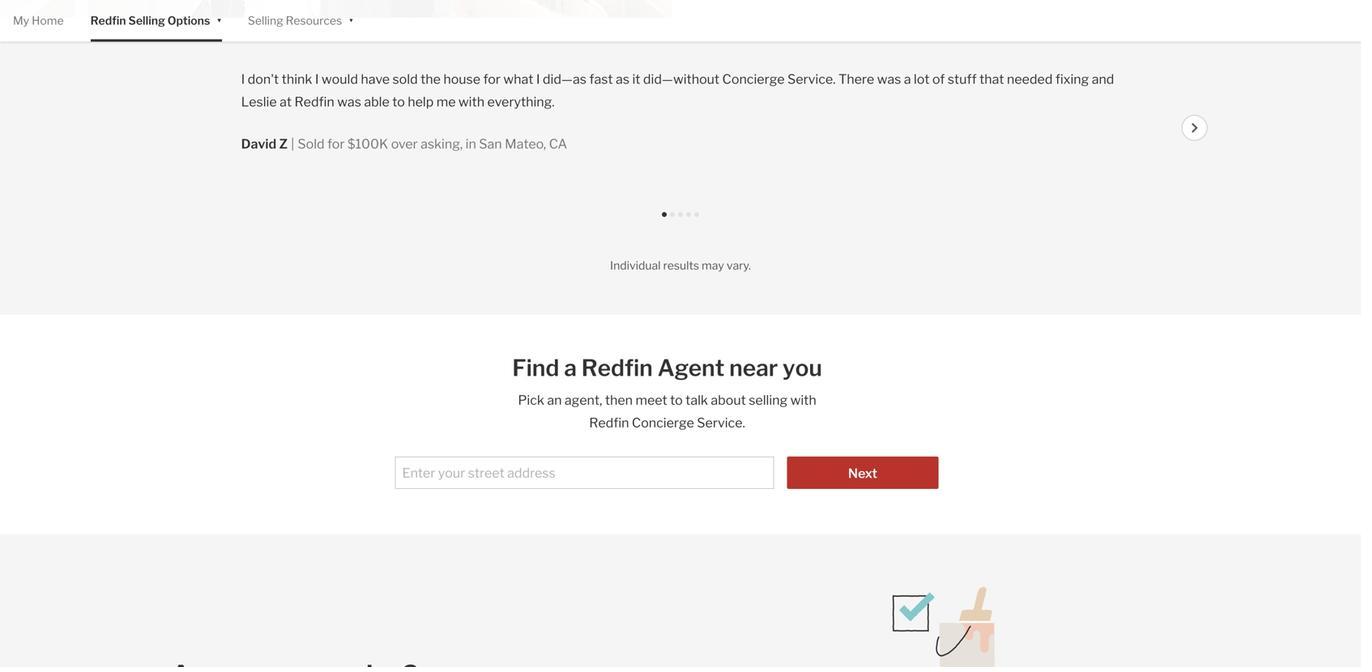 Task type: locate. For each thing, give the bounding box(es) containing it.
0 vertical spatial concierge
[[723, 71, 785, 87]]

redfin down then
[[589, 415, 629, 431]]

1 vertical spatial to
[[670, 393, 683, 409]]

house
[[444, 71, 481, 87]]

2 selling from the left
[[248, 14, 283, 28]]

pick an agent, then meet to talk about selling with redfin concierge service.
[[518, 393, 817, 431]]

service. left there
[[788, 71, 836, 87]]

1 vertical spatial service.
[[697, 415, 745, 431]]

with down "house"
[[459, 94, 485, 110]]

1 horizontal spatial with
[[791, 393, 817, 409]]

was down would
[[337, 94, 361, 110]]

everything.
[[487, 94, 555, 110]]

i right what
[[536, 71, 540, 87]]

redfin down think
[[295, 94, 335, 110]]

0 vertical spatial service.
[[788, 71, 836, 87]]

1 horizontal spatial a
[[904, 71, 911, 87]]

then
[[605, 393, 633, 409]]

for right sold
[[327, 136, 345, 152]]

1 horizontal spatial for
[[483, 71, 501, 87]]

with down you
[[791, 393, 817, 409]]

0 horizontal spatial to
[[392, 94, 405, 110]]

0 horizontal spatial ▾
[[217, 13, 222, 26]]

with
[[459, 94, 485, 110], [791, 393, 817, 409]]

1 horizontal spatial selling
[[248, 14, 283, 28]]

next
[[848, 466, 878, 482]]

there
[[839, 71, 875, 87]]

redfin selling options link
[[90, 0, 210, 42]]

1 vertical spatial concierge
[[632, 415, 694, 431]]

0 vertical spatial for
[[483, 71, 501, 87]]

slide 4 dot image
[[686, 212, 691, 217]]

was left lot
[[877, 71, 901, 87]]

1 vertical spatial with
[[791, 393, 817, 409]]

0 horizontal spatial with
[[459, 94, 485, 110]]

for
[[483, 71, 501, 87], [327, 136, 345, 152]]

and
[[1092, 71, 1115, 87]]

next image
[[1190, 123, 1200, 133]]

service. inside pick an agent, then meet to talk about selling with redfin concierge service.
[[697, 415, 745, 431]]

selling resources ▾
[[248, 13, 354, 28]]

selling left resources
[[248, 14, 283, 28]]

2 ▾ from the left
[[349, 13, 354, 26]]

asking,
[[421, 136, 463, 152]]

0 horizontal spatial a
[[564, 355, 577, 382]]

i
[[241, 71, 245, 87], [315, 71, 319, 87], [536, 71, 540, 87]]

a
[[904, 71, 911, 87], [564, 355, 577, 382]]

concierge right did—without
[[723, 71, 785, 87]]

you
[[783, 355, 822, 382]]

options
[[168, 14, 210, 28]]

talk
[[686, 393, 708, 409]]

redfin up then
[[582, 355, 653, 382]]

redfin
[[90, 14, 126, 28], [295, 94, 335, 110], [582, 355, 653, 382], [589, 415, 629, 431]]

a left lot
[[904, 71, 911, 87]]

concierge down the 'meet'
[[632, 415, 694, 431]]

service.
[[788, 71, 836, 87], [697, 415, 745, 431]]

service. down about
[[697, 415, 745, 431]]

0 horizontal spatial was
[[337, 94, 361, 110]]

0 vertical spatial a
[[904, 71, 911, 87]]

concierge
[[723, 71, 785, 87], [632, 415, 694, 431]]

over
[[391, 136, 418, 152]]

1 horizontal spatial service.
[[788, 71, 836, 87]]

selling left options
[[128, 14, 165, 28]]

lot
[[914, 71, 930, 87]]

1 horizontal spatial concierge
[[723, 71, 785, 87]]

sold
[[393, 71, 418, 87]]

resources
[[286, 14, 342, 28]]

1 horizontal spatial ▾
[[349, 13, 354, 26]]

selling
[[128, 14, 165, 28], [248, 14, 283, 28]]

needed
[[1007, 71, 1053, 87]]

my home link
[[13, 0, 64, 42]]

1 i from the left
[[241, 71, 245, 87]]

of
[[933, 71, 945, 87]]

0 vertical spatial to
[[392, 94, 405, 110]]

2 horizontal spatial i
[[536, 71, 540, 87]]

to
[[392, 94, 405, 110], [670, 393, 683, 409]]

0 vertical spatial was
[[877, 71, 901, 87]]

0 horizontal spatial service.
[[697, 415, 745, 431]]

1 ▾ from the left
[[217, 13, 222, 26]]

to right the able
[[392, 94, 405, 110]]

david z | sold for $100k over asking, in san mateo, ca
[[241, 136, 567, 152]]

1 vertical spatial for
[[327, 136, 345, 152]]

0 horizontal spatial selling
[[128, 14, 165, 28]]

redfin right the home
[[90, 14, 126, 28]]

redfin inside pick an agent, then meet to talk about selling with redfin concierge service.
[[589, 415, 629, 431]]

to inside pick an agent, then meet to talk about selling with redfin concierge service.
[[670, 393, 683, 409]]

redfin inside i don't think i would have sold the house for what i did—as fast as it did—without concierge service. there was a lot of stuff that needed fixing and leslie at redfin was able to help me with everything.
[[295, 94, 335, 110]]

1 horizontal spatial i
[[315, 71, 319, 87]]

about
[[711, 393, 746, 409]]

i left don't
[[241, 71, 245, 87]]

0 vertical spatial with
[[459, 94, 485, 110]]

was
[[877, 71, 901, 87], [337, 94, 361, 110]]

individual results may vary.
[[610, 259, 751, 273]]

a modern home at sunset with a redfin listing sign image
[[0, 0, 673, 18]]

z
[[279, 136, 288, 152]]

have
[[361, 71, 390, 87]]

selling resources link
[[248, 0, 342, 42]]

pick
[[518, 393, 545, 409]]

1 vertical spatial a
[[564, 355, 577, 382]]

find
[[512, 355, 559, 382]]

a right find at the left bottom
[[564, 355, 577, 382]]

0 horizontal spatial i
[[241, 71, 245, 87]]

a inside i don't think i would have sold the house for what i did—as fast as it did—without concierge service. there was a lot of stuff that needed fixing and leslie at redfin was able to help me with everything.
[[904, 71, 911, 87]]

to left talk
[[670, 393, 683, 409]]

stuff
[[948, 71, 977, 87]]

did—as
[[543, 71, 587, 87]]

concierge inside pick an agent, then meet to talk about selling with redfin concierge service.
[[632, 415, 694, 431]]

slide 1 dot image
[[662, 212, 667, 217]]

fixing
[[1056, 71, 1089, 87]]

find a redfin agent near you
[[512, 355, 822, 382]]

1 horizontal spatial to
[[670, 393, 683, 409]]

Enter your street address search field
[[395, 457, 774, 490]]

|
[[291, 136, 294, 152]]

▾ right resources
[[349, 13, 354, 26]]

i right think
[[315, 71, 319, 87]]

3 i from the left
[[536, 71, 540, 87]]

▾ right options
[[217, 13, 222, 26]]

near
[[729, 355, 778, 382]]

▾
[[217, 13, 222, 26], [349, 13, 354, 26]]

for left what
[[483, 71, 501, 87]]

0 horizontal spatial concierge
[[632, 415, 694, 431]]

1 selling from the left
[[128, 14, 165, 28]]



Task type: describe. For each thing, give the bounding box(es) containing it.
i don't think i would have sold the house for what i did—as fast as it did—without concierge service. there was a lot of stuff that needed fixing and leslie at redfin was able to help me with everything.
[[241, 71, 1115, 110]]

leslie
[[241, 94, 277, 110]]

individual
[[610, 259, 661, 273]]

mateo,
[[505, 136, 546, 152]]

in
[[466, 136, 476, 152]]

it
[[632, 71, 641, 87]]

ca
[[549, 136, 567, 152]]

slide 2 dot image
[[670, 212, 675, 217]]

slide 5 dot image
[[695, 212, 699, 217]]

for inside i don't think i would have sold the house for what i did—as fast as it did—without concierge service. there was a lot of stuff that needed fixing and leslie at redfin was able to help me with everything.
[[483, 71, 501, 87]]

an
[[547, 393, 562, 409]]

selling inside redfin selling options ▾
[[128, 14, 165, 28]]

next button
[[787, 457, 939, 489]]

may
[[702, 259, 724, 273]]

what
[[504, 71, 534, 87]]

agent,
[[565, 393, 602, 409]]

two people shaking hands image
[[691, 574, 1192, 668]]

the
[[421, 71, 441, 87]]

my home
[[13, 14, 64, 28]]

did—without
[[643, 71, 720, 87]]

with inside pick an agent, then meet to talk about selling with redfin concierge service.
[[791, 393, 817, 409]]

0 horizontal spatial for
[[327, 136, 345, 152]]

that
[[980, 71, 1004, 87]]

results
[[663, 259, 699, 273]]

concierge inside i don't think i would have sold the house for what i did—as fast as it did—without concierge service. there was a lot of stuff that needed fixing and leslie at redfin was able to help me with everything.
[[723, 71, 785, 87]]

service. inside i don't think i would have sold the house for what i did—as fast as it did—without concierge service. there was a lot of stuff that needed fixing and leslie at redfin was able to help me with everything.
[[788, 71, 836, 87]]

help
[[408, 94, 434, 110]]

2 i from the left
[[315, 71, 319, 87]]

think
[[282, 71, 312, 87]]

slide 3 dot image
[[678, 212, 683, 217]]

redfin selling options ▾
[[90, 13, 222, 28]]

▾ inside selling resources ▾
[[349, 13, 354, 26]]

meet
[[636, 393, 668, 409]]

$100k
[[348, 136, 388, 152]]

me
[[437, 94, 456, 110]]

able
[[364, 94, 390, 110]]

don't
[[248, 71, 279, 87]]

▾ inside redfin selling options ▾
[[217, 13, 222, 26]]

david
[[241, 136, 277, 152]]

selling inside selling resources ▾
[[248, 14, 283, 28]]

vary.
[[727, 259, 751, 273]]

selling
[[749, 393, 788, 409]]

as
[[616, 71, 630, 87]]

my
[[13, 14, 29, 28]]

home
[[32, 14, 64, 28]]

would
[[322, 71, 358, 87]]

sold
[[298, 136, 325, 152]]

1 vertical spatial was
[[337, 94, 361, 110]]

san
[[479, 136, 502, 152]]

agent
[[658, 355, 725, 382]]

redfin inside redfin selling options ▾
[[90, 14, 126, 28]]

to inside i don't think i would have sold the house for what i did—as fast as it did—without concierge service. there was a lot of stuff that needed fixing and leslie at redfin was able to help me with everything.
[[392, 94, 405, 110]]

1 horizontal spatial was
[[877, 71, 901, 87]]

fast
[[589, 71, 613, 87]]

at
[[280, 94, 292, 110]]

with inside i don't think i would have sold the house for what i did—as fast as it did—without concierge service. there was a lot of stuff that needed fixing and leslie at redfin was able to help me with everything.
[[459, 94, 485, 110]]



Task type: vqa. For each thing, say whether or not it's contained in the screenshot.
think
yes



